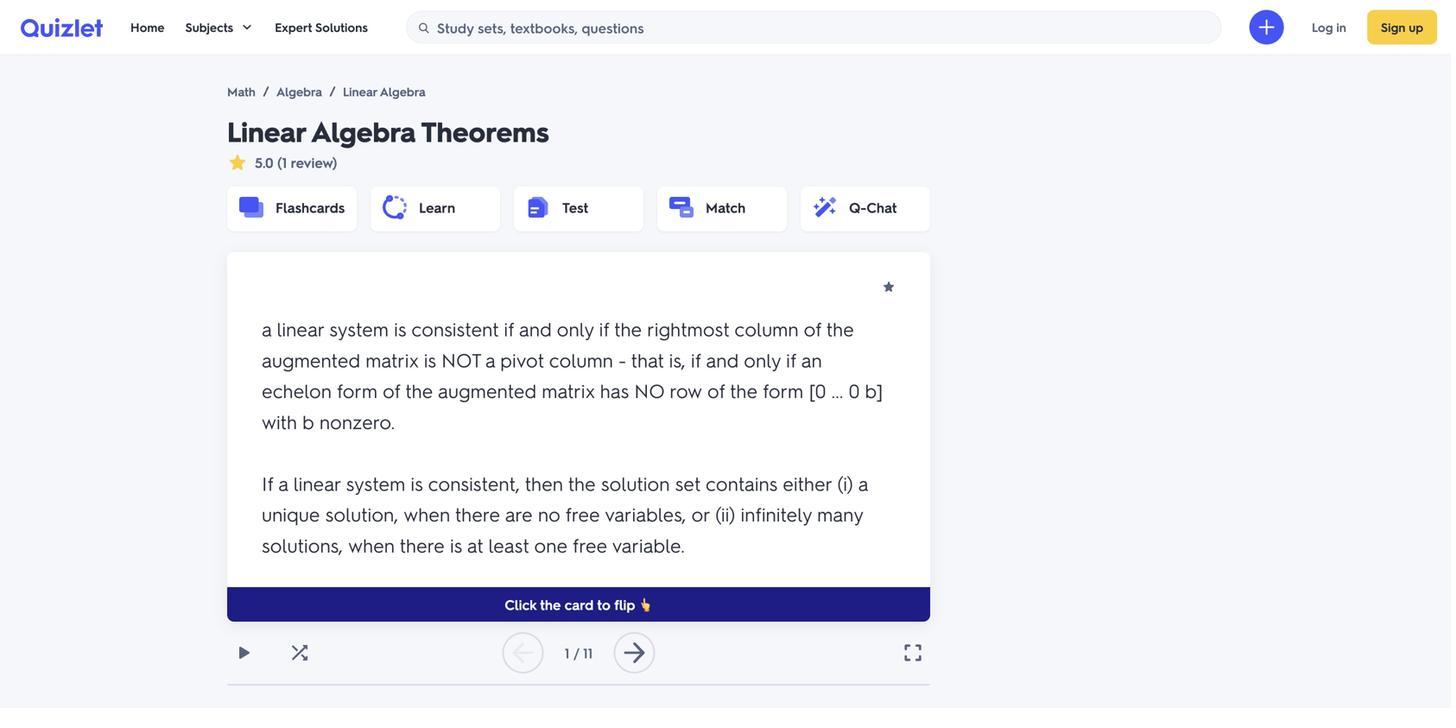 Task type: describe. For each thing, give the bounding box(es) containing it.
if up has
[[599, 317, 610, 341]]

(ii)
[[715, 502, 736, 527]]

least
[[489, 533, 529, 558]]

system inside if a linear system is consistent, then the solution set contains either (i) a unique solution, when there are no free variables, or (ii) infinitely many solutions, when there is at least one free variable.
[[346, 471, 405, 496]]

math
[[227, 84, 256, 99]]

1 horizontal spatial there
[[455, 502, 500, 527]]

linear algebra
[[343, 84, 426, 99]]

create image
[[1257, 17, 1278, 38]]

arrow left image
[[510, 639, 537, 667]]

5.0 (1 review)
[[255, 153, 337, 172]]

linear algebra theorems
[[227, 113, 549, 149]]

is,
[[669, 348, 686, 372]]

the left card
[[540, 596, 561, 614]]

search image
[[417, 21, 431, 35]]

if a linear system is consistent, then the solution set contains either (i) a unique solution, when there are no free variables, or (ii) infinitely many solutions, when there is at least one free variable.
[[262, 471, 868, 558]]

unique
[[262, 502, 320, 527]]

0
[[849, 378, 860, 403]]

linear algebra link
[[343, 83, 426, 100]]

1 horizontal spatial of
[[708, 378, 725, 403]]

test
[[563, 198, 589, 216]]

q-chat
[[849, 198, 897, 216]]

if left an
[[786, 348, 797, 372]]

learn
[[419, 198, 456, 216]]

are
[[505, 502, 533, 527]]

system inside a linear system is consistent if and only if the rightmost column of the augmented matrix is not a pivot column - that is, if and only if an echelon form of the augmented matrix has no row of the form [0 ... 0 b] with b nonzero.
[[330, 317, 389, 341]]

one
[[534, 533, 568, 558]]

slash forward image for math
[[259, 85, 273, 99]]

Search field
[[407, 11, 1222, 44]]

if up pivot
[[504, 317, 514, 341]]

or
[[692, 502, 710, 527]]

0 vertical spatial free
[[566, 502, 600, 527]]

1 / 11
[[565, 644, 593, 662]]

flashcards
[[276, 198, 345, 216]]

pivot
[[501, 348, 544, 372]]

home link
[[130, 0, 165, 54]]

then
[[525, 471, 563, 496]]

has
[[600, 378, 629, 403]]

2 form from the left
[[763, 378, 804, 403]]

0 horizontal spatial matrix
[[366, 348, 419, 372]]

that
[[631, 348, 664, 372]]

0 horizontal spatial augmented
[[262, 348, 360, 372]]

at
[[467, 533, 483, 558]]

consistent
[[412, 317, 499, 341]]

1 horizontal spatial only
[[744, 348, 781, 372]]

linear for linear algebra
[[343, 84, 377, 99]]

infinitely
[[741, 502, 812, 527]]

math link
[[227, 83, 256, 100]]

consistent,
[[428, 471, 520, 496]]

star filled image
[[882, 280, 896, 294]]

click the card to flip 👆
[[505, 596, 653, 614]]

log in button
[[1299, 10, 1361, 45]]

👆
[[639, 596, 653, 614]]

...
[[832, 378, 844, 403]]

is left consistent, at the left bottom
[[411, 471, 423, 496]]

b]
[[865, 378, 884, 403]]

expert solutions
[[275, 19, 368, 35]]

no
[[634, 378, 665, 403]]

expert
[[275, 19, 312, 35]]

is left consistent
[[394, 317, 406, 341]]

algebra for linear algebra theorems
[[311, 113, 416, 149]]

star filled image
[[227, 152, 248, 173]]

learn link
[[419, 198, 456, 216]]

match link
[[706, 198, 746, 216]]

2 horizontal spatial of
[[804, 317, 822, 341]]

0 vertical spatial and
[[519, 317, 552, 341]]

a up the "echelon"
[[262, 317, 272, 341]]

linear inside if a linear system is consistent, then the solution set contains either (i) a unique solution, when there are no free variables, or (ii) infinitely many solutions, when there is at least one free variable.
[[294, 471, 341, 496]]

a right (i)
[[859, 471, 868, 496]]

variable.
[[612, 533, 685, 558]]

fullscreen image
[[903, 643, 924, 664]]

linear inside a linear system is consistent if and only if the rightmost column of the augmented matrix is not a pivot column - that is, if and only if an echelon form of the augmented matrix has no row of the form [0 ... 0 b] with b nonzero.
[[277, 317, 324, 341]]

flip
[[614, 596, 635, 614]]

the up ...
[[827, 317, 854, 341]]

to
[[597, 596, 611, 614]]

caret down image
[[240, 20, 254, 34]]

arrow right image
[[621, 639, 648, 667]]

is left not
[[424, 348, 436, 372]]

0 vertical spatial when
[[404, 502, 450, 527]]

no
[[538, 502, 561, 527]]

subjects button
[[185, 0, 254, 54]]

shuffle image
[[289, 643, 310, 664]]

test link
[[563, 198, 589, 216]]

1 quizlet image from the top
[[21, 17, 103, 37]]

5.0
[[255, 153, 274, 172]]

many
[[818, 502, 864, 527]]

up
[[1410, 19, 1424, 35]]

-
[[619, 348, 626, 372]]

1 vertical spatial augmented
[[438, 378, 537, 403]]



Task type: vqa. For each thing, say whether or not it's contained in the screenshot.
2nd form from the left
yes



Task type: locate. For each thing, give the bounding box(es) containing it.
and
[[519, 317, 552, 341], [706, 348, 739, 372]]

a right if
[[278, 471, 288, 496]]

1 horizontal spatial linear
[[343, 84, 377, 99]]

sign up
[[1382, 19, 1424, 35]]

slash forward image right algebra link
[[326, 85, 340, 99]]

the up the -
[[615, 317, 642, 341]]

if
[[262, 471, 274, 496]]

1 form from the left
[[337, 378, 378, 403]]

contains
[[706, 471, 778, 496]]

1 horizontal spatial augmented
[[438, 378, 537, 403]]

0 vertical spatial column
[[735, 317, 799, 341]]

the right row
[[730, 378, 758, 403]]

0 vertical spatial linear
[[343, 84, 377, 99]]

1 horizontal spatial matrix
[[542, 378, 595, 403]]

with
[[262, 409, 297, 434]]

matrix
[[366, 348, 419, 372], [542, 378, 595, 403]]

only
[[557, 317, 594, 341], [744, 348, 781, 372]]

Search text field
[[437, 11, 1217, 44]]

0 horizontal spatial and
[[519, 317, 552, 341]]

when down consistent, at the left bottom
[[404, 502, 450, 527]]

linear up the "echelon"
[[277, 317, 324, 341]]

1 vertical spatial there
[[400, 533, 445, 558]]

1 vertical spatial and
[[706, 348, 739, 372]]

a linear system is consistent if and only if the rightmost column of the augmented matrix is not a pivot column - that is, if and only if an echelon form of the augmented matrix has no row of the form [0 ... 0 b] with b nonzero.
[[262, 317, 884, 434]]

if
[[504, 317, 514, 341], [599, 317, 610, 341], [691, 348, 701, 372], [786, 348, 797, 372]]

1 vertical spatial linear
[[294, 471, 341, 496]]

solutions,
[[262, 533, 343, 558]]

of right row
[[708, 378, 725, 403]]

matrix left has
[[542, 378, 595, 403]]

chat
[[867, 198, 897, 216]]

algebra right math
[[276, 84, 322, 99]]

quizlet image
[[21, 17, 103, 37], [21, 18, 103, 37]]

an
[[802, 348, 822, 372]]

of
[[804, 317, 822, 341], [383, 378, 401, 403], [708, 378, 725, 403]]

slash forward image for algebra
[[326, 85, 340, 99]]

log in
[[1312, 19, 1347, 35]]

echelon
[[262, 378, 332, 403]]

1 vertical spatial linear
[[227, 113, 306, 149]]

column right rightmost
[[735, 317, 799, 341]]

linear inside linear algebra link
[[343, 84, 377, 99]]

in
[[1337, 19, 1347, 35]]

1 vertical spatial system
[[346, 471, 405, 496]]

augmented down not
[[438, 378, 537, 403]]

is
[[394, 317, 406, 341], [424, 348, 436, 372], [411, 471, 423, 496], [450, 533, 462, 558]]

1 vertical spatial matrix
[[542, 378, 595, 403]]

free
[[566, 502, 600, 527], [573, 533, 608, 558]]

algebra
[[276, 84, 322, 99], [380, 84, 426, 99], [311, 113, 416, 149]]

home
[[130, 19, 165, 35]]

matrix left not
[[366, 348, 419, 372]]

0 horizontal spatial column
[[549, 348, 613, 372]]

11
[[583, 644, 593, 662]]

[0
[[809, 378, 826, 403]]

flashcards link
[[276, 198, 345, 216]]

q-chat link
[[849, 198, 897, 216]]

b
[[303, 409, 314, 434]]

row
[[670, 378, 702, 403]]

1 vertical spatial column
[[549, 348, 613, 372]]

the inside if a linear system is consistent, then the solution set contains either (i) a unique solution, when there are no free variables, or (ii) infinitely many solutions, when there is at least one free variable.
[[568, 471, 596, 496]]

1 horizontal spatial column
[[735, 317, 799, 341]]

algebra down linear algebra
[[311, 113, 416, 149]]

0 horizontal spatial linear
[[227, 113, 306, 149]]

1 slash forward image from the left
[[259, 85, 273, 99]]

augmented up the "echelon"
[[262, 348, 360, 372]]

there
[[455, 502, 500, 527], [400, 533, 445, 558]]

nonzero.
[[320, 409, 395, 434]]

algebra link
[[276, 83, 322, 100]]

expert solutions link
[[275, 0, 368, 54]]

0 horizontal spatial form
[[337, 378, 378, 403]]

None search field
[[406, 11, 1223, 44]]

solutions
[[315, 19, 368, 35]]

when
[[404, 502, 450, 527], [348, 533, 395, 558]]

linear for linear algebra theorems
[[227, 113, 306, 149]]

solution
[[601, 471, 670, 496]]

there up at
[[455, 502, 500, 527]]

linear up unique
[[294, 471, 341, 496]]

solution,
[[325, 502, 399, 527]]

algebra for linear algebra
[[380, 84, 426, 99]]

the down consistent
[[406, 378, 433, 403]]

set
[[675, 471, 701, 496]]

of up an
[[804, 317, 822, 341]]

0 horizontal spatial there
[[400, 533, 445, 558]]

1 vertical spatial only
[[744, 348, 781, 372]]

0 vertical spatial there
[[455, 502, 500, 527]]

1
[[565, 644, 570, 662]]

0 vertical spatial matrix
[[366, 348, 419, 372]]

(i)
[[838, 471, 854, 496]]

there left at
[[400, 533, 445, 558]]

theorems
[[421, 113, 549, 149]]

algebra up linear algebra theorems
[[380, 84, 426, 99]]

either
[[783, 471, 832, 496]]

system
[[330, 317, 389, 341], [346, 471, 405, 496]]

a
[[262, 317, 272, 341], [486, 348, 495, 372], [278, 471, 288, 496], [859, 471, 868, 496]]

0 horizontal spatial when
[[348, 533, 395, 558]]

1 horizontal spatial and
[[706, 348, 739, 372]]

0 horizontal spatial slash forward image
[[259, 85, 273, 99]]

column left the -
[[549, 348, 613, 372]]

when down solution,
[[348, 533, 395, 558]]

play image
[[234, 643, 255, 664]]

1 vertical spatial when
[[348, 533, 395, 558]]

a linear system is consistent if and only if the rightmost column of the augmented matrix is not a pivot column - that is, if and only if an echelon form of the augmented matrix has no row of the form [0 ... 0 b] with b nonzero. 

if a linear system is consistent, then the solution set contains either (i) a unique solution, when there are no free variables, or (ii) infinitely many solutions, when there is at least one free variable. element
[[262, 301, 896, 574]]

slash forward image
[[259, 85, 273, 99], [326, 85, 340, 99]]

0 vertical spatial system
[[330, 317, 389, 341]]

rightmost
[[647, 317, 730, 341]]

/
[[574, 644, 580, 662]]

is left at
[[450, 533, 462, 558]]

variables,
[[605, 502, 687, 527]]

the right then
[[568, 471, 596, 496]]

review)
[[291, 153, 337, 172]]

2 slash forward image from the left
[[326, 85, 340, 99]]

0 vertical spatial only
[[557, 317, 594, 341]]

1 horizontal spatial when
[[404, 502, 450, 527]]

linear up linear algebra theorems
[[343, 84, 377, 99]]

linear
[[343, 84, 377, 99], [227, 113, 306, 149]]

log
[[1312, 19, 1334, 35]]

column
[[735, 317, 799, 341], [549, 348, 613, 372]]

if right is,
[[691, 348, 701, 372]]

sign up button
[[1368, 10, 1438, 45]]

subjects
[[185, 19, 233, 35]]

2 quizlet image from the top
[[21, 18, 103, 37]]

and right is,
[[706, 348, 739, 372]]

(1
[[277, 153, 287, 172]]

form up nonzero.
[[337, 378, 378, 403]]

0 horizontal spatial of
[[383, 378, 401, 403]]

0 vertical spatial augmented
[[262, 348, 360, 372]]

the
[[615, 317, 642, 341], [827, 317, 854, 341], [406, 378, 433, 403], [730, 378, 758, 403], [568, 471, 596, 496], [540, 596, 561, 614]]

sign
[[1382, 19, 1406, 35]]

1 vertical spatial free
[[573, 533, 608, 558]]

match
[[706, 198, 746, 216]]

card
[[565, 596, 594, 614]]

free right the one
[[573, 533, 608, 558]]

not
[[442, 348, 481, 372]]

augmented
[[262, 348, 360, 372], [438, 378, 537, 403]]

linear
[[277, 317, 324, 341], [294, 471, 341, 496]]

1 horizontal spatial form
[[763, 378, 804, 403]]

free right no
[[566, 502, 600, 527]]

1 horizontal spatial slash forward image
[[326, 85, 340, 99]]

q-
[[849, 198, 867, 216]]

of up nonzero.
[[383, 378, 401, 403]]

0 vertical spatial linear
[[277, 317, 324, 341]]

click
[[505, 596, 537, 614]]

0 horizontal spatial only
[[557, 317, 594, 341]]

a right not
[[486, 348, 495, 372]]

and up pivot
[[519, 317, 552, 341]]

linear up 5.0 at the top of the page
[[227, 113, 306, 149]]

form left [0
[[763, 378, 804, 403]]

form
[[337, 378, 378, 403], [763, 378, 804, 403]]

slash forward image right math
[[259, 85, 273, 99]]



